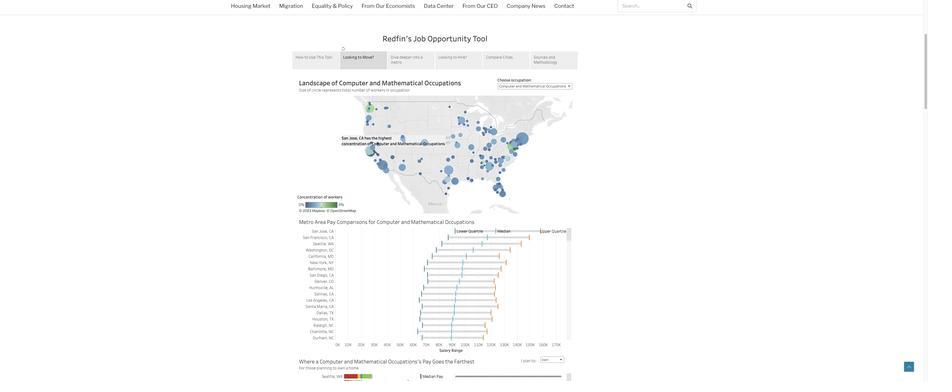 Task type: locate. For each thing, give the bounding box(es) containing it.
news
[[532, 3, 546, 9]]

ceo
[[487, 3, 498, 9]]

1 horizontal spatial from
[[463, 3, 476, 9]]

2 our from the left
[[477, 3, 486, 9]]

equality & policy
[[312, 3, 353, 9]]

1 our from the left
[[376, 3, 385, 9]]

opportunity
[[286, 10, 345, 23]]

1 from from the left
[[362, 3, 375, 9]]

contact link
[[550, 0, 579, 13]]

data
[[424, 3, 436, 9]]

from our ceo link
[[458, 0, 503, 13]]

None search field
[[618, 0, 697, 12]]

our
[[376, 3, 385, 9], [477, 3, 486, 9]]

2 from from the left
[[463, 3, 476, 9]]

from up score at left
[[362, 3, 375, 9]]

1 horizontal spatial our
[[477, 3, 486, 9]]

company news
[[507, 3, 546, 9]]

data center
[[424, 3, 454, 9]]

search image
[[688, 3, 693, 8]]

equality & policy link
[[308, 0, 357, 13]]

company news link
[[503, 0, 550, 13]]

our left economists
[[376, 3, 385, 9]]

policy
[[338, 3, 353, 9]]

from our economists link
[[357, 0, 420, 13]]

our left ceo
[[477, 3, 486, 9]]

0 horizontal spatial from
[[362, 3, 375, 9]]

opportunity score
[[286, 10, 376, 23]]

from
[[362, 3, 375, 9], [463, 3, 476, 9]]

from left ceo
[[463, 3, 476, 9]]

0 horizontal spatial our
[[376, 3, 385, 9]]



Task type: vqa. For each thing, say whether or not it's contained in the screenshot.
From Our Economists FROM
yes



Task type: describe. For each thing, give the bounding box(es) containing it.
from our ceo
[[463, 3, 498, 9]]

housing
[[231, 3, 252, 9]]

&
[[333, 3, 337, 9]]

economists
[[386, 3, 415, 9]]

housing market link
[[227, 0, 275, 13]]

score
[[348, 10, 376, 23]]

data center link
[[420, 0, 458, 13]]

equality
[[312, 3, 332, 9]]

migration link
[[275, 0, 308, 13]]

from for from our economists
[[362, 3, 375, 9]]

from our economists
[[362, 3, 415, 9]]

from for from our ceo
[[463, 3, 476, 9]]

housing market
[[231, 3, 271, 9]]

market
[[253, 3, 271, 9]]

center
[[437, 3, 454, 9]]

our for ceo
[[477, 3, 486, 9]]

Search... search field
[[619, 0, 684, 12]]

migration
[[279, 3, 303, 9]]

contact
[[555, 3, 575, 9]]

our for economists
[[376, 3, 385, 9]]

company
[[507, 3, 531, 9]]



